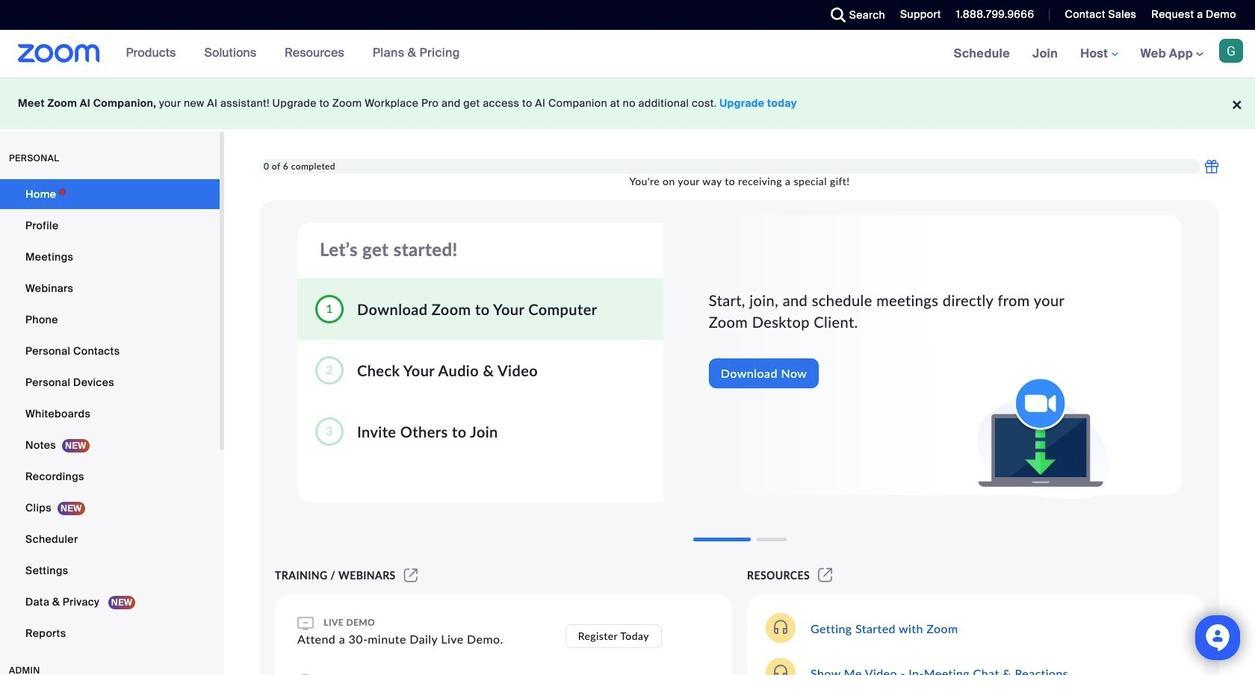 Task type: vqa. For each thing, say whether or not it's contained in the screenshot.
Resources "dropdown button"
no



Task type: locate. For each thing, give the bounding box(es) containing it.
profile picture image
[[1219, 39, 1243, 63]]

banner
[[0, 30, 1255, 78]]

1 horizontal spatial window new image
[[816, 569, 835, 582]]

personal menu menu
[[0, 179, 220, 650]]

1 window new image from the left
[[402, 569, 420, 582]]

meetings navigation
[[943, 30, 1255, 78]]

footer
[[0, 78, 1255, 129]]

window new image
[[402, 569, 420, 582], [816, 569, 835, 582]]

0 horizontal spatial window new image
[[402, 569, 420, 582]]



Task type: describe. For each thing, give the bounding box(es) containing it.
product information navigation
[[115, 30, 471, 78]]

zoom logo image
[[18, 44, 100, 63]]

2 window new image from the left
[[816, 569, 835, 582]]



